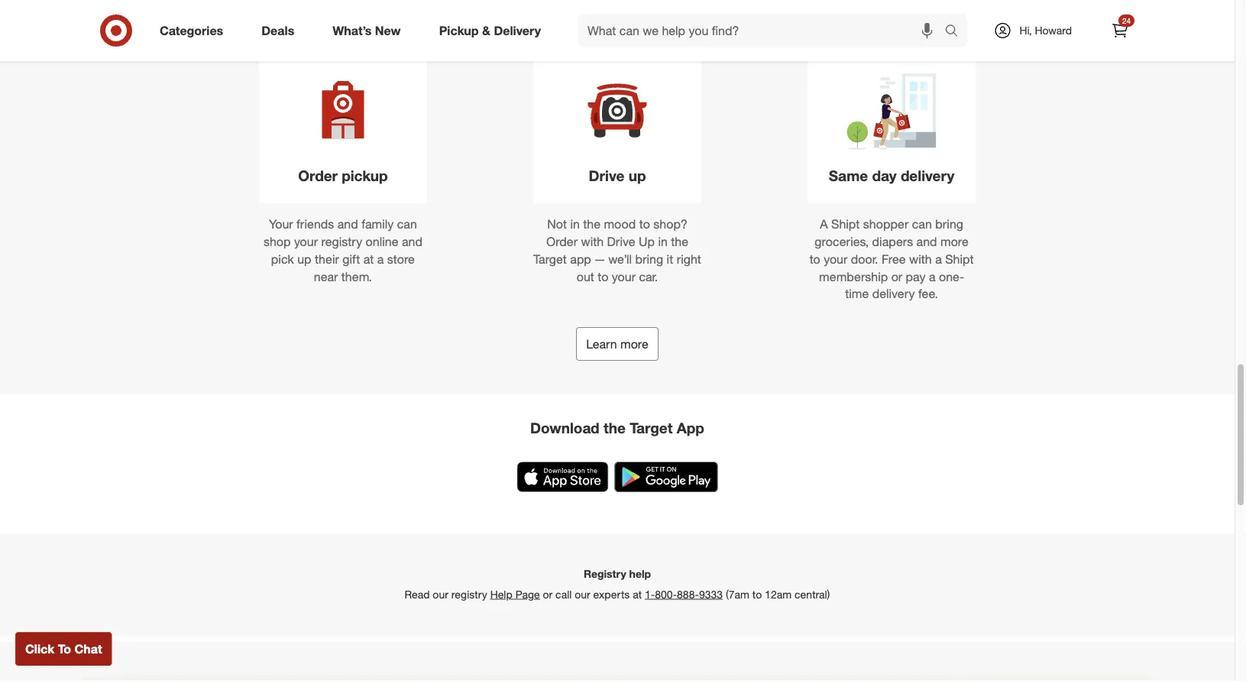 Task type: describe. For each thing, give the bounding box(es) containing it.
search button
[[938, 14, 975, 50]]

0 horizontal spatial the
[[584, 217, 601, 231]]

800-
[[655, 587, 677, 601]]

registry inside your friends and family can shop your registry online and pick up their gift at a store near them.
[[321, 234, 362, 249]]

page
[[516, 587, 540, 601]]

drive up
[[589, 167, 646, 184]]

pickup
[[439, 23, 479, 38]]

help
[[491, 587, 513, 601]]

online
[[366, 234, 399, 249]]

download the target app
[[531, 419, 705, 437]]

your inside not in the mood to shop? order with drive up in the target app — we'll bring it right out to your car.
[[612, 269, 636, 284]]

pickup & delivery
[[439, 23, 541, 38]]

howard
[[1036, 24, 1073, 37]]

shopper
[[864, 217, 909, 231]]

to inside the registry help read our registry help page or call our experts at 1-800-888-9333 (7am to 12am central)
[[753, 587, 762, 601]]

to up up
[[640, 217, 650, 231]]

near
[[314, 269, 338, 284]]

learn
[[586, 336, 617, 351]]

your inside a shipt shopper can bring groceries, diapers and more to your door. free with a shipt membership or pay a one- time delivery fee.
[[824, 251, 848, 266]]

pay
[[906, 269, 926, 284]]

0 horizontal spatial and
[[338, 217, 358, 231]]

to inside a shipt shopper can bring groceries, diapers and more to your door. free with a shipt membership or pay a one- time delivery fee.
[[810, 251, 821, 266]]

chat
[[75, 641, 102, 656]]

app
[[571, 251, 592, 266]]

central)
[[795, 587, 831, 601]]

registry
[[584, 567, 627, 580]]

one-
[[940, 269, 965, 284]]

store
[[387, 251, 415, 266]]

learn more
[[586, 336, 649, 351]]

new
[[375, 23, 401, 38]]

with inside not in the mood to shop? order with drive up in the target app — we'll bring it right out to your car.
[[581, 234, 604, 249]]

delivery
[[494, 23, 541, 38]]

your inside your friends and family can shop your registry online and pick up their gift at a store near them.
[[294, 234, 318, 249]]

pickup & delivery link
[[426, 14, 560, 47]]

click
[[25, 641, 54, 656]]

what's new
[[333, 23, 401, 38]]

a
[[820, 217, 828, 231]]

at inside the registry help read our registry help page or call our experts at 1-800-888-9333 (7am to 12am central)
[[633, 587, 642, 601]]

more inside "button"
[[621, 336, 649, 351]]

bring inside a shipt shopper can bring groceries, diapers and more to your door. free with a shipt membership or pay a one- time delivery fee.
[[936, 217, 964, 231]]

up
[[639, 234, 655, 249]]

or inside a shipt shopper can bring groceries, diapers and more to your door. free with a shipt membership or pay a one- time delivery fee.
[[892, 269, 903, 284]]

drive inside not in the mood to shop? order with drive up in the target app — we'll bring it right out to your car.
[[607, 234, 636, 249]]

0 horizontal spatial in
[[571, 217, 580, 231]]

0 horizontal spatial order
[[298, 167, 338, 184]]

membership
[[820, 269, 888, 284]]

out
[[577, 269, 595, 284]]

9333
[[699, 587, 723, 601]]

2 horizontal spatial the
[[671, 234, 689, 249]]

free
[[882, 251, 906, 266]]

can inside your friends and family can shop your registry online and pick up their gift at a store near them.
[[397, 217, 417, 231]]

or inside the registry help read our registry help page or call our experts at 1-800-888-9333 (7am to 12am central)
[[543, 587, 553, 601]]

fee.
[[919, 286, 939, 301]]

diapers
[[873, 234, 914, 249]]

order pickup
[[298, 167, 388, 184]]

groceries,
[[815, 234, 869, 249]]

at inside your friends and family can shop your registry online and pick up their gift at a store near them.
[[364, 251, 374, 266]]

0 vertical spatial up
[[629, 167, 646, 184]]

more inside a shipt shopper can bring groceries, diapers and more to your door. free with a shipt membership or pay a one- time delivery fee.
[[941, 234, 969, 249]]

0 vertical spatial drive
[[589, 167, 625, 184]]

categories
[[160, 23, 223, 38]]

same day delivery
[[829, 167, 955, 184]]

0 horizontal spatial shipt
[[832, 217, 860, 231]]

pickup
[[342, 167, 388, 184]]

bring inside not in the mood to shop? order with drive up in the target app — we'll bring it right out to your car.
[[636, 251, 664, 266]]

advertisement region
[[9, 675, 1226, 681]]

pick
[[271, 251, 294, 266]]

—
[[595, 251, 605, 266]]

to right out
[[598, 269, 609, 284]]

call
[[556, 587, 572, 601]]

registry inside the registry help read our registry help page or call our experts at 1-800-888-9333 (7am to 12am central)
[[452, 587, 488, 601]]

search
[[938, 25, 975, 39]]

shop?
[[654, 217, 688, 231]]

to
[[58, 641, 71, 656]]

up inside your friends and family can shop your registry online and pick up their gift at a store near them.
[[297, 251, 312, 266]]

registry help read our registry help page or call our experts at 1-800-888-9333 (7am to 12am central)
[[405, 567, 831, 601]]

1-800-888-9333 link
[[645, 587, 723, 601]]

download
[[531, 419, 600, 437]]

click to chat
[[25, 641, 102, 656]]

deals link
[[249, 14, 314, 47]]

what's new link
[[320, 14, 420, 47]]

help
[[630, 567, 651, 580]]

we'll
[[609, 251, 632, 266]]

0 vertical spatial delivery
[[901, 167, 955, 184]]

a shipt shopper can bring groceries, diapers and more to your door. free with a shipt membership or pay a one- time delivery fee.
[[810, 217, 974, 301]]

friends
[[297, 217, 334, 231]]

and inside a shipt shopper can bring groceries, diapers and more to your door. free with a shipt membership or pay a one- time delivery fee.
[[917, 234, 938, 249]]

1 horizontal spatial the
[[604, 419, 626, 437]]

shop
[[264, 234, 291, 249]]

gift
[[343, 251, 360, 266]]



Task type: locate. For each thing, give the bounding box(es) containing it.
or down free
[[892, 269, 903, 284]]

1-
[[645, 587, 655, 601]]

in right not in the left top of the page
[[571, 217, 580, 231]]

0 horizontal spatial up
[[297, 251, 312, 266]]

your down we'll
[[612, 269, 636, 284]]

the
[[584, 217, 601, 231], [671, 234, 689, 249], [604, 419, 626, 437]]

1 vertical spatial in
[[658, 234, 668, 249]]

can inside a shipt shopper can bring groceries, diapers and more to your door. free with a shipt membership or pay a one- time delivery fee.
[[913, 217, 933, 231]]

deals
[[262, 23, 295, 38]]

drive up we'll
[[607, 234, 636, 249]]

2 can from the left
[[913, 217, 933, 231]]

a up the one-
[[936, 251, 942, 266]]

right
[[677, 251, 702, 266]]

0 vertical spatial with
[[581, 234, 604, 249]]

0 horizontal spatial your
[[294, 234, 318, 249]]

in right up
[[658, 234, 668, 249]]

day
[[873, 167, 897, 184]]

1 vertical spatial up
[[297, 251, 312, 266]]

0 horizontal spatial bring
[[636, 251, 664, 266]]

(7am
[[726, 587, 750, 601]]

bring
[[936, 217, 964, 231], [636, 251, 664, 266]]

the left "mood"
[[584, 217, 601, 231]]

12am
[[765, 587, 792, 601]]

1 horizontal spatial bring
[[936, 217, 964, 231]]

0 horizontal spatial target
[[534, 251, 567, 266]]

click to chat button
[[15, 632, 112, 666]]

1 horizontal spatial with
[[910, 251, 932, 266]]

1 vertical spatial your
[[824, 251, 848, 266]]

read
[[405, 587, 430, 601]]

and left the 'family'
[[338, 217, 358, 231]]

with
[[581, 234, 604, 249], [910, 251, 932, 266]]

order
[[298, 167, 338, 184], [547, 234, 578, 249]]

1 vertical spatial registry
[[452, 587, 488, 601]]

2 horizontal spatial and
[[917, 234, 938, 249]]

hi,
[[1020, 24, 1033, 37]]

0 vertical spatial or
[[892, 269, 903, 284]]

2 vertical spatial your
[[612, 269, 636, 284]]

with up —
[[581, 234, 604, 249]]

your down the friends
[[294, 234, 318, 249]]

1 vertical spatial with
[[910, 251, 932, 266]]

order left pickup
[[298, 167, 338, 184]]

1 horizontal spatial registry
[[452, 587, 488, 601]]

door.
[[851, 251, 879, 266]]

1 our from the left
[[433, 587, 449, 601]]

0 vertical spatial bring
[[936, 217, 964, 231]]

0 vertical spatial in
[[571, 217, 580, 231]]

or
[[892, 269, 903, 284], [543, 587, 553, 601]]

bring up car.
[[636, 251, 664, 266]]

0 horizontal spatial at
[[364, 251, 374, 266]]

1 horizontal spatial shipt
[[946, 251, 974, 266]]

0 horizontal spatial or
[[543, 587, 553, 601]]

a down online
[[377, 251, 384, 266]]

and
[[338, 217, 358, 231], [402, 234, 423, 249], [917, 234, 938, 249]]

your
[[294, 234, 318, 249], [824, 251, 848, 266], [612, 269, 636, 284]]

at right 'gift'
[[364, 251, 374, 266]]

target inside not in the mood to shop? order with drive up in the target app — we'll bring it right out to your car.
[[534, 251, 567, 266]]

shipt up the one-
[[946, 251, 974, 266]]

categories link
[[147, 14, 242, 47]]

and right "diapers"
[[917, 234, 938, 249]]

0 horizontal spatial can
[[397, 217, 417, 231]]

your down groceries, at the right of page
[[824, 251, 848, 266]]

the right download at the bottom
[[604, 419, 626, 437]]

delivery inside a shipt shopper can bring groceries, diapers and more to your door. free with a shipt membership or pay a one- time delivery fee.
[[873, 286, 915, 301]]

1 horizontal spatial or
[[892, 269, 903, 284]]

0 horizontal spatial with
[[581, 234, 604, 249]]

0 vertical spatial the
[[584, 217, 601, 231]]

1 horizontal spatial target
[[630, 419, 673, 437]]

1 vertical spatial drive
[[607, 234, 636, 249]]

1 vertical spatial target
[[630, 419, 673, 437]]

more right learn
[[621, 336, 649, 351]]

1 vertical spatial more
[[621, 336, 649, 351]]

app
[[677, 419, 705, 437]]

at left 1-
[[633, 587, 642, 601]]

1 horizontal spatial can
[[913, 217, 933, 231]]

or left call
[[543, 587, 553, 601]]

1 vertical spatial or
[[543, 587, 553, 601]]

a
[[377, 251, 384, 266], [936, 251, 942, 266], [930, 269, 936, 284]]

them.
[[342, 269, 372, 284]]

0 vertical spatial registry
[[321, 234, 362, 249]]

What can we help you find? suggestions appear below search field
[[579, 14, 949, 47]]

and up the store
[[402, 234, 423, 249]]

1 horizontal spatial your
[[612, 269, 636, 284]]

in
[[571, 217, 580, 231], [658, 234, 668, 249]]

delivery down pay on the right
[[873, 286, 915, 301]]

at
[[364, 251, 374, 266], [633, 587, 642, 601]]

with up pay on the right
[[910, 251, 932, 266]]

their
[[315, 251, 339, 266]]

0 vertical spatial shipt
[[832, 217, 860, 231]]

888-
[[677, 587, 699, 601]]

with inside a shipt shopper can bring groceries, diapers and more to your door. free with a shipt membership or pay a one- time delivery fee.
[[910, 251, 932, 266]]

1 vertical spatial shipt
[[946, 251, 974, 266]]

not
[[548, 217, 567, 231]]

the down shop?
[[671, 234, 689, 249]]

1 vertical spatial bring
[[636, 251, 664, 266]]

1 horizontal spatial and
[[402, 234, 423, 249]]

24 link
[[1104, 14, 1138, 47]]

order down not in the left top of the page
[[547, 234, 578, 249]]

target left app
[[534, 251, 567, 266]]

learn more button
[[577, 327, 659, 361]]

more
[[941, 234, 969, 249], [621, 336, 649, 351]]

&
[[482, 23, 491, 38]]

our right read
[[433, 587, 449, 601]]

a inside your friends and family can shop your registry online and pick up their gift at a store near them.
[[377, 251, 384, 266]]

help page link
[[491, 587, 540, 601]]

0 horizontal spatial more
[[621, 336, 649, 351]]

0 horizontal spatial registry
[[321, 234, 362, 249]]

mood
[[604, 217, 636, 231]]

shipt
[[832, 217, 860, 231], [946, 251, 974, 266]]

drive up "mood"
[[589, 167, 625, 184]]

1 vertical spatial at
[[633, 587, 642, 601]]

up up "mood"
[[629, 167, 646, 184]]

registry
[[321, 234, 362, 249], [452, 587, 488, 601]]

hi, howard
[[1020, 24, 1073, 37]]

1 vertical spatial the
[[671, 234, 689, 249]]

registry up 'gift'
[[321, 234, 362, 249]]

can up "diapers"
[[913, 217, 933, 231]]

target
[[534, 251, 567, 266], [630, 419, 673, 437]]

registry left help
[[452, 587, 488, 601]]

0 vertical spatial at
[[364, 251, 374, 266]]

shipt up groceries, at the right of page
[[832, 217, 860, 231]]

0 horizontal spatial our
[[433, 587, 449, 601]]

what's
[[333, 23, 372, 38]]

drive
[[589, 167, 625, 184], [607, 234, 636, 249]]

can right the 'family'
[[397, 217, 417, 231]]

to
[[640, 217, 650, 231], [810, 251, 821, 266], [598, 269, 609, 284], [753, 587, 762, 601]]

1 horizontal spatial in
[[658, 234, 668, 249]]

1 horizontal spatial up
[[629, 167, 646, 184]]

more up the one-
[[941, 234, 969, 249]]

0 vertical spatial order
[[298, 167, 338, 184]]

1 horizontal spatial order
[[547, 234, 578, 249]]

0 vertical spatial your
[[294, 234, 318, 249]]

2 horizontal spatial your
[[824, 251, 848, 266]]

1 vertical spatial order
[[547, 234, 578, 249]]

0 vertical spatial target
[[534, 251, 567, 266]]

experts
[[594, 587, 630, 601]]

1 horizontal spatial our
[[575, 587, 591, 601]]

0 vertical spatial more
[[941, 234, 969, 249]]

up right pick
[[297, 251, 312, 266]]

1 horizontal spatial more
[[941, 234, 969, 249]]

it
[[667, 251, 674, 266]]

to right the (7am
[[753, 587, 762, 601]]

can
[[397, 217, 417, 231], [913, 217, 933, 231]]

up
[[629, 167, 646, 184], [297, 251, 312, 266]]

target left the app
[[630, 419, 673, 437]]

time
[[846, 286, 869, 301]]

car.
[[639, 269, 658, 284]]

1 horizontal spatial at
[[633, 587, 642, 601]]

not in the mood to shop? order with drive up in the target app — we'll bring it right out to your car.
[[534, 217, 702, 284]]

a right pay on the right
[[930, 269, 936, 284]]

24
[[1123, 16, 1131, 25]]

2 our from the left
[[575, 587, 591, 601]]

delivery right day
[[901, 167, 955, 184]]

delivery
[[901, 167, 955, 184], [873, 286, 915, 301]]

same
[[829, 167, 869, 184]]

order inside not in the mood to shop? order with drive up in the target app — we'll bring it right out to your car.
[[547, 234, 578, 249]]

1 can from the left
[[397, 217, 417, 231]]

2 vertical spatial the
[[604, 419, 626, 437]]

our
[[433, 587, 449, 601], [575, 587, 591, 601]]

get it on google play image
[[615, 462, 718, 492]]

family
[[362, 217, 394, 231]]

to down groceries, at the right of page
[[810, 251, 821, 266]]

your
[[269, 217, 293, 231]]

our right call
[[575, 587, 591, 601]]

bring up the one-
[[936, 217, 964, 231]]

1 vertical spatial delivery
[[873, 286, 915, 301]]

your friends and family can shop your registry online and pick up their gift at a store near them.
[[264, 217, 423, 284]]

download on the app store image
[[517, 462, 609, 492]]



Task type: vqa. For each thing, say whether or not it's contained in the screenshot.
43 Questions link
no



